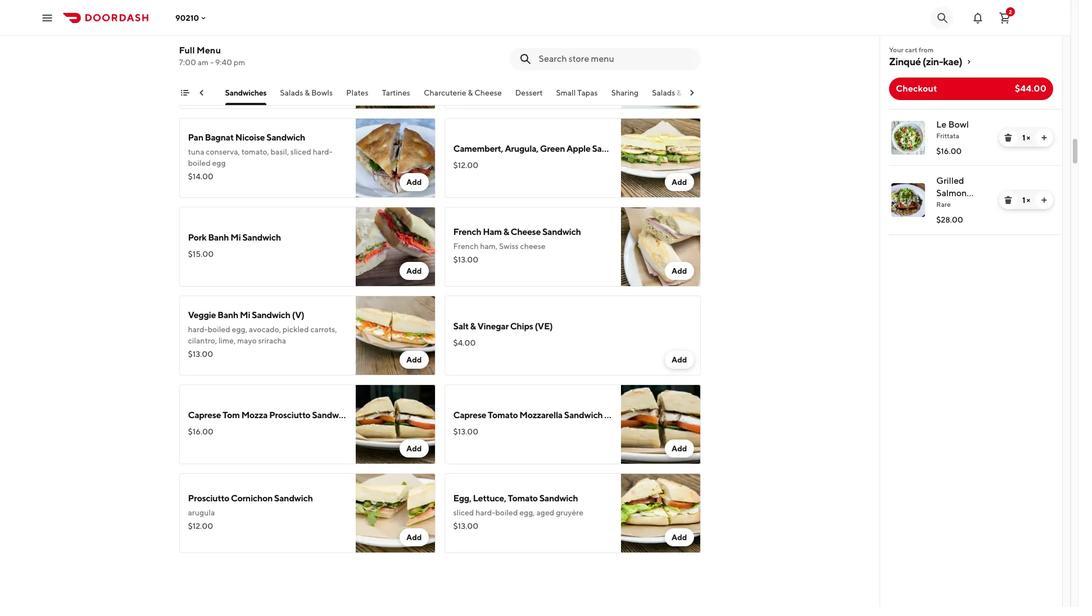Task type: locate. For each thing, give the bounding box(es) containing it.
veggie
[[188, 310, 216, 321]]

add button for french ham & cheese sandwich
[[665, 262, 694, 280]]

small
[[557, 88, 576, 97]]

1 caprese from the left
[[188, 410, 221, 421]]

add button for pan bagnat nicoise sandwich
[[400, 173, 429, 191]]

1 horizontal spatial hard-
[[313, 147, 333, 156]]

1 vertical spatial tomato
[[488, 410, 518, 421]]

chips
[[511, 321, 534, 332]]

full menu 7:00 am - 9:40 pm
[[179, 45, 245, 67]]

camembert, arugula, green apple sandwich (v) image
[[621, 118, 701, 198]]

1 horizontal spatial bowls
[[684, 88, 705, 97]]

7:00
[[179, 58, 196, 67]]

0 horizontal spatial bowls
[[312, 88, 333, 97]]

add for caprese tomato mozzarella sandwich (v)
[[672, 444, 688, 453]]

mi
[[231, 232, 241, 243], [240, 310, 250, 321]]

1 bowls from the left
[[312, 88, 333, 97]]

1 for grilled salmon plate (gf)
[[1023, 196, 1026, 205]]

$28.00
[[937, 215, 964, 224]]

remove item from cart image for le bowl
[[1005, 133, 1014, 142]]

bowls
[[312, 88, 333, 97], [684, 88, 705, 97]]

$12.00 inside prosciutto cornichon sandwich arugula $12.00
[[188, 522, 213, 531]]

sliced down egg,
[[454, 508, 474, 517]]

egg, for mi
[[232, 325, 247, 334]]

french left ham on the top of the page
[[454, 227, 482, 237]]

1 salads & bowls from the left
[[280, 88, 333, 97]]

1 vertical spatial add one to cart image
[[1041, 196, 1050, 205]]

banh
[[208, 232, 229, 243], [218, 310, 238, 321]]

boiled inside pan bagnat nicoise sandwich tuna conserva, tomato, basil, sliced hard- boiled egg $14.00
[[188, 159, 211, 168]]

mi right pork
[[231, 232, 241, 243]]

1 down $44.00
[[1023, 133, 1026, 142]]

0 vertical spatial boiled
[[188, 159, 211, 168]]

1 vertical spatial hard-
[[188, 325, 208, 334]]

bagnat
[[205, 132, 234, 143]]

french
[[454, 227, 482, 237], [454, 242, 479, 251]]

1 vertical spatial $16.00
[[188, 427, 214, 436]]

2 button
[[994, 6, 1017, 29]]

0 vertical spatial 1
[[1023, 133, 1026, 142]]

boiled
[[188, 159, 211, 168], [208, 325, 230, 334], [496, 508, 518, 517]]

mayo
[[237, 336, 257, 345]]

0 horizontal spatial egg,
[[232, 325, 247, 334]]

$12.00 down arugula
[[188, 522, 213, 531]]

prosciutto right mozza
[[269, 410, 311, 421]]

hard- inside veggie banh mi sandwich (v) hard-boiled egg, avocado, pickled carrots, cilantro, lime, mayo sriracha $13.00
[[188, 325, 208, 334]]

charcuterie & cheese button
[[424, 87, 502, 105]]

scroll menu navigation left image
[[197, 88, 206, 97]]

0 vertical spatial remove item from cart image
[[1005, 133, 1014, 142]]

cheese up cheese
[[511, 227, 541, 237]]

boiled up lime,
[[208, 325, 230, 334]]

banh up lime,
[[218, 310, 238, 321]]

& left 'scroll menu navigation right' image
[[677, 88, 682, 97]]

cheese
[[475, 88, 502, 97], [511, 227, 541, 237]]

0 horizontal spatial caprese
[[188, 410, 221, 421]]

mi inside veggie banh mi sandwich (v) hard-boiled egg, avocado, pickled carrots, cilantro, lime, mayo sriracha $13.00
[[240, 310, 250, 321]]

0 horizontal spatial prosciutto
[[188, 493, 229, 504]]

tapas
[[578, 88, 598, 97]]

1 horizontal spatial $16.00
[[937, 147, 963, 156]]

comte
[[243, 55, 270, 65]]

remove item from cart image
[[1005, 133, 1014, 142], [1005, 196, 1014, 205]]

0 horizontal spatial cheese
[[475, 88, 502, 97]]

1 salads from the left
[[280, 88, 303, 97]]

/
[[181, 88, 184, 97]]

prosciutto cornichon sandwich image
[[356, 474, 436, 553]]

1 horizontal spatial egg,
[[520, 508, 535, 517]]

egg, lettuce, tomato sandwich image
[[621, 474, 701, 553]]

1 1 × from the top
[[1023, 133, 1031, 142]]

1 vertical spatial banh
[[218, 310, 238, 321]]

add for pan bagnat nicoise sandwich
[[407, 178, 422, 187]]

1
[[1023, 133, 1026, 142], [1023, 196, 1026, 205]]

1 horizontal spatial salads & bowls
[[653, 88, 705, 97]]

egg,
[[232, 325, 247, 334], [520, 508, 535, 517]]

cart
[[906, 46, 918, 54]]

0 vertical spatial add one to cart image
[[1041, 133, 1050, 142]]

sliced right basil,
[[291, 147, 311, 156]]

& right charcuterie
[[468, 88, 473, 97]]

$13.00 inside 'egg, lettuce, tomato sandwich sliced hard-boiled egg, aged gruyère $13.00'
[[454, 522, 479, 531]]

salads left 'scroll menu navigation right' image
[[653, 88, 676, 97]]

grilled salmon plate (gf) image
[[892, 183, 926, 217]]

& right ham on the top of the page
[[504, 227, 509, 237]]

add one to cart image
[[1041, 133, 1050, 142], [1041, 196, 1050, 205]]

$16.00
[[937, 147, 963, 156], [188, 427, 214, 436]]

0 vertical spatial 1 ×
[[1023, 133, 1031, 142]]

1 vertical spatial sliced
[[454, 508, 474, 517]]

0 vertical spatial cheese
[[475, 88, 502, 97]]

salads for second salads & bowls button from right
[[280, 88, 303, 97]]

1 add one to cart image from the top
[[1041, 133, 1050, 142]]

$16.00 inside list
[[937, 147, 963, 156]]

1 vertical spatial 1
[[1023, 196, 1026, 205]]

caprese for caprese tom mozza prosciutto sandwich
[[188, 410, 221, 421]]

$12.00 down camembert,
[[454, 161, 479, 170]]

2 × from the top
[[1027, 196, 1031, 205]]

add for french ham & cheese sandwich
[[672, 267, 688, 276]]

salt
[[454, 321, 469, 332]]

0 vertical spatial sliced
[[291, 147, 311, 156]]

egg, up mayo
[[232, 325, 247, 334]]

(v)
[[312, 55, 324, 65], [633, 143, 645, 154], [292, 310, 305, 321], [605, 410, 617, 421]]

0 horizontal spatial sliced
[[291, 147, 311, 156]]

1 horizontal spatial cheese
[[511, 227, 541, 237]]

aged
[[220, 55, 241, 65]]

1 vertical spatial mi
[[240, 310, 250, 321]]

& for second salads & bowls button from right
[[305, 88, 310, 97]]

hard- for egg, lettuce, tomato sandwich
[[476, 508, 496, 517]]

0 vertical spatial tomato
[[188, 55, 218, 65]]

mi up avocado, on the left bottom
[[240, 310, 250, 321]]

add button for caprese tom mozza prosciutto sandwich
[[400, 440, 429, 458]]

cheese
[[521, 242, 546, 251]]

& right salt
[[471, 321, 476, 332]]

1 horizontal spatial caprese
[[454, 410, 487, 421]]

2 1 from the top
[[1023, 196, 1026, 205]]

&
[[305, 88, 310, 97], [468, 88, 473, 97], [677, 88, 682, 97], [504, 227, 509, 237], [471, 321, 476, 332]]

salads & bowls button left plates button
[[280, 87, 333, 105]]

$15.00
[[188, 250, 214, 259]]

0 vertical spatial french
[[454, 227, 482, 237]]

1 vertical spatial ×
[[1027, 196, 1031, 205]]

pork banh mi sandwich image
[[356, 207, 436, 287]]

2 bowls from the left
[[684, 88, 705, 97]]

1 vertical spatial prosciutto
[[188, 493, 229, 504]]

hard- up cilantro,
[[188, 325, 208, 334]]

bowls for second salads & bowls button from left
[[684, 88, 705, 97]]

hard- down lettuce,
[[476, 508, 496, 517]]

1 right (gf) on the top of page
[[1023, 196, 1026, 205]]

0 horizontal spatial salads & bowls button
[[280, 87, 333, 105]]

1 vertical spatial french
[[454, 242, 479, 251]]

1 horizontal spatial salads
[[653, 88, 676, 97]]

add button for prosciutto cornichon sandwich
[[400, 529, 429, 547]]

hard-
[[313, 147, 333, 156], [188, 325, 208, 334], [476, 508, 496, 517]]

0 horizontal spatial salads & bowls
[[280, 88, 333, 97]]

scroll menu navigation right image
[[688, 88, 697, 97]]

tomato,
[[242, 147, 269, 156]]

salads right "sandwiches"
[[280, 88, 303, 97]]

2 vertical spatial boiled
[[496, 508, 518, 517]]

salads for second salads & bowls button from left
[[653, 88, 676, 97]]

2 salads from the left
[[653, 88, 676, 97]]

ham,
[[480, 242, 498, 251]]

salads & bowls
[[280, 88, 333, 97], [653, 88, 705, 97]]

egg
[[212, 159, 226, 168]]

banh for veggie
[[218, 310, 238, 321]]

0 vertical spatial $16.00
[[937, 147, 963, 156]]

1 vertical spatial remove item from cart image
[[1005, 196, 1014, 205]]

add button for camembert, arugula, green apple sandwich (v)
[[665, 173, 694, 191]]

plates
[[347, 88, 369, 97]]

1 horizontal spatial prosciutto
[[269, 410, 311, 421]]

2 1 × from the top
[[1023, 196, 1031, 205]]

0 vertical spatial ×
[[1027, 133, 1031, 142]]

hard- inside 'egg, lettuce, tomato sandwich sliced hard-boiled egg, aged gruyère $13.00'
[[476, 508, 496, 517]]

cheese inside french ham & cheese sandwich french ham, swiss cheese $13.00
[[511, 227, 541, 237]]

bowls for second salads & bowls button from right
[[312, 88, 333, 97]]

sandwich inside prosciutto cornichon sandwich arugula $12.00
[[274, 493, 313, 504]]

salads & bowls left plates
[[280, 88, 333, 97]]

cheese down camembert
[[475, 88, 502, 97]]

plate
[[937, 200, 959, 211]]

boiled down tuna
[[188, 159, 211, 168]]

2 horizontal spatial hard-
[[476, 508, 496, 517]]

1 vertical spatial $12.00
[[188, 522, 213, 531]]

1 vertical spatial cheese
[[511, 227, 541, 237]]

egg, inside veggie banh mi sandwich (v) hard-boiled egg, avocado, pickled carrots, cilantro, lime, mayo sriracha $13.00
[[232, 325, 247, 334]]

banh inside veggie banh mi sandwich (v) hard-boiled egg, avocado, pickled carrots, cilantro, lime, mayo sriracha $13.00
[[218, 310, 238, 321]]

0 horizontal spatial salads
[[280, 88, 303, 97]]

egg, left aged
[[520, 508, 535, 517]]

2 caprese from the left
[[454, 410, 487, 421]]

camembert,
[[454, 143, 504, 154]]

banh right pork
[[208, 232, 229, 243]]

1 horizontal spatial salads & bowls button
[[653, 87, 705, 105]]

0 vertical spatial egg,
[[232, 325, 247, 334]]

(v) for veggie banh mi sandwich (v) hard-boiled egg, avocado, pickled carrots, cilantro, lime, mayo sriracha $13.00
[[292, 310, 305, 321]]

sandwich inside 'egg, lettuce, tomato sandwich sliced hard-boiled egg, aged gruyère $13.00'
[[540, 493, 578, 504]]

hard- right basil,
[[313, 147, 333, 156]]

0 vertical spatial mi
[[231, 232, 241, 243]]

apple
[[454, 55, 478, 65], [567, 143, 591, 154]]

2 salads & bowls button from the left
[[653, 87, 705, 105]]

grilled salmon plate (gf)
[[937, 175, 979, 211]]

boiled inside veggie banh mi sandwich (v) hard-boiled egg, avocado, pickled carrots, cilantro, lime, mayo sriracha $13.00
[[208, 325, 230, 334]]

1 for le bowl
[[1023, 133, 1026, 142]]

0 vertical spatial hard-
[[313, 147, 333, 156]]

1 remove item from cart image from the top
[[1005, 133, 1014, 142]]

1 horizontal spatial $12.00
[[454, 161, 479, 170]]

Item Search search field
[[539, 53, 692, 65]]

9:40
[[215, 58, 232, 67]]

1 horizontal spatial sliced
[[454, 508, 474, 517]]

apple up charcuterie & cheese
[[454, 55, 478, 65]]

& left plates
[[305, 88, 310, 97]]

1 horizontal spatial apple
[[567, 143, 591, 154]]

apple camembert panini image
[[621, 29, 701, 109]]

(v) for caprese tomato mozzarella sandwich (v)
[[605, 410, 617, 421]]

basil,
[[271, 147, 289, 156]]

1 ×
[[1023, 133, 1031, 142], [1023, 196, 1031, 205]]

0 horizontal spatial hard-
[[188, 325, 208, 334]]

apple right green
[[567, 143, 591, 154]]

prosciutto up arugula
[[188, 493, 229, 504]]

ham
[[483, 227, 502, 237]]

boiled down lettuce,
[[496, 508, 518, 517]]

small tapas
[[557, 88, 598, 97]]

0 vertical spatial banh
[[208, 232, 229, 243]]

& inside french ham & cheese sandwich french ham, swiss cheese $13.00
[[504, 227, 509, 237]]

boiled for egg, lettuce, tomato sandwich
[[496, 508, 518, 517]]

caprese
[[188, 410, 221, 421], [454, 410, 487, 421]]

mi for pork
[[231, 232, 241, 243]]

am
[[198, 58, 209, 67]]

1 french from the top
[[454, 227, 482, 237]]

2 salads & bowls from the left
[[653, 88, 705, 97]]

french ham & cheese sandwich image
[[621, 207, 701, 287]]

egg, inside 'egg, lettuce, tomato sandwich sliced hard-boiled egg, aged gruyère $13.00'
[[520, 508, 535, 517]]

pork
[[188, 232, 207, 243]]

salads & bowls right sharing
[[653, 88, 705, 97]]

caprese for caprese tomato mozzarella sandwich (v)
[[454, 410, 487, 421]]

1 vertical spatial 1 ×
[[1023, 196, 1031, 205]]

aged
[[537, 508, 555, 517]]

0 horizontal spatial $12.00
[[188, 522, 213, 531]]

0 horizontal spatial apple
[[454, 55, 478, 65]]

add for pork banh mi sandwich
[[407, 267, 422, 276]]

2 vertical spatial tomato
[[508, 493, 538, 504]]

2 remove item from cart image from the top
[[1005, 196, 1014, 205]]

french left ham,
[[454, 242, 479, 251]]

show menu categories image
[[180, 88, 189, 97]]

zinqué (zin-kae)
[[890, 56, 963, 67]]

list
[[881, 109, 1063, 235]]

salads
[[280, 88, 303, 97], [653, 88, 676, 97]]

sandwich
[[272, 55, 311, 65], [267, 132, 305, 143], [593, 143, 631, 154], [543, 227, 581, 237], [243, 232, 281, 243], [252, 310, 291, 321], [312, 410, 351, 421], [565, 410, 603, 421], [274, 493, 313, 504], [540, 493, 578, 504]]

pan
[[188, 132, 203, 143]]

1 vertical spatial egg,
[[520, 508, 535, 517]]

salmon
[[937, 188, 968, 199]]

add
[[407, 89, 422, 98], [672, 89, 688, 98], [407, 178, 422, 187], [672, 178, 688, 187], [407, 267, 422, 276], [672, 267, 688, 276], [407, 355, 422, 364], [672, 355, 688, 364], [407, 444, 422, 453], [672, 444, 688, 453], [407, 533, 422, 542], [672, 533, 688, 542]]

(v) inside veggie banh mi sandwich (v) hard-boiled egg, avocado, pickled carrots, cilantro, lime, mayo sriracha $13.00
[[292, 310, 305, 321]]

hard- for veggie banh mi sandwich (v)
[[188, 325, 208, 334]]

1 vertical spatial boiled
[[208, 325, 230, 334]]

boiled inside 'egg, lettuce, tomato sandwich sliced hard-boiled egg, aged gruyère $13.00'
[[496, 508, 518, 517]]

salads & bowls button right sharing button
[[653, 87, 705, 105]]

add one to cart image for le bowl
[[1041, 133, 1050, 142]]

1 × from the top
[[1027, 133, 1031, 142]]

2 vertical spatial hard-
[[476, 508, 496, 517]]

list containing le bowl
[[881, 109, 1063, 235]]

1 1 from the top
[[1023, 133, 1026, 142]]

2 add one to cart image from the top
[[1041, 196, 1050, 205]]



Task type: vqa. For each thing, say whether or not it's contained in the screenshot.
Free
no



Task type: describe. For each thing, give the bounding box(es) containing it.
prosciutto inside prosciutto cornichon sandwich arugula $12.00
[[188, 493, 229, 504]]

mozza
[[242, 410, 268, 421]]

veggie banh mi sandwich (v) hard-boiled egg, avocado, pickled carrots, cilantro, lime, mayo sriracha $13.00
[[188, 310, 337, 359]]

salads & bowls for second salads & bowls button from right
[[280, 88, 333, 97]]

rare
[[937, 200, 952, 209]]

add for veggie banh mi sandwich (v)
[[407, 355, 422, 364]]

add button for egg, lettuce, tomato sandwich
[[665, 529, 694, 547]]

0 vertical spatial prosciutto
[[269, 410, 311, 421]]

caprese tomato mozzarella sandwich (v) image
[[621, 385, 701, 465]]

plates button
[[347, 87, 369, 105]]

$13.00 inside veggie banh mi sandwich (v) hard-boiled egg, avocado, pickled carrots, cilantro, lime, mayo sriracha $13.00
[[188, 350, 213, 359]]

green
[[540, 143, 565, 154]]

sharing
[[612, 88, 639, 97]]

zinqué
[[890, 56, 922, 67]]

sriracha
[[258, 336, 286, 345]]

1 × for grilled salmon plate (gf)
[[1023, 196, 1031, 205]]

& for charcuterie & cheese button
[[468, 88, 473, 97]]

cheese inside button
[[475, 88, 502, 97]]

le bowl image
[[892, 121, 926, 155]]

$13.00 inside french ham & cheese sandwich french ham, swiss cheese $13.00
[[454, 255, 479, 264]]

tomato aged comte sandwich (v) image
[[356, 29, 436, 109]]

1 vertical spatial apple
[[567, 143, 591, 154]]

2
[[1010, 8, 1013, 15]]

tomato inside 'egg, lettuce, tomato sandwich sliced hard-boiled egg, aged gruyère $13.00'
[[508, 493, 538, 504]]

remove item from cart image for grilled salmon plate (gf)
[[1005, 196, 1014, 205]]

(v) for tomato aged comte sandwich (v)
[[312, 55, 324, 65]]

(ve)
[[535, 321, 553, 332]]

apple camembert panini
[[454, 55, 554, 65]]

2 french from the top
[[454, 242, 479, 251]]

egg, lettuce, tomato sandwich sliced hard-boiled egg, aged gruyère $13.00
[[454, 493, 584, 531]]

salt & vinegar chips (ve)
[[454, 321, 553, 332]]

sharing button
[[612, 87, 639, 105]]

sliced inside pan bagnat nicoise sandwich tuna conserva, tomato, basil, sliced hard- boiled egg $14.00
[[291, 147, 311, 156]]

breakfast / brunch button
[[145, 87, 212, 105]]

arugula
[[188, 508, 215, 517]]

from
[[920, 46, 934, 54]]

add one to cart image for grilled salmon plate (gf)
[[1041, 196, 1050, 205]]

90210 button
[[175, 13, 208, 22]]

small tapas button
[[557, 87, 598, 105]]

arugula,
[[505, 143, 539, 154]]

le bowl frittata
[[937, 119, 970, 140]]

pm
[[234, 58, 245, 67]]

nicoise
[[235, 132, 265, 143]]

notification bell image
[[972, 11, 985, 24]]

sandwich inside veggie banh mi sandwich (v) hard-boiled egg, avocado, pickled carrots, cilantro, lime, mayo sriracha $13.00
[[252, 310, 291, 321]]

egg, for tomato
[[520, 508, 535, 517]]

pickled
[[283, 325, 309, 334]]

egg,
[[454, 493, 472, 504]]

caprese tom mozza prosciutto sandwich image
[[356, 385, 436, 465]]

your cart from
[[890, 46, 934, 54]]

1 salads & bowls button from the left
[[280, 87, 333, 105]]

-
[[210, 58, 214, 67]]

sliced inside 'egg, lettuce, tomato sandwich sliced hard-boiled egg, aged gruyère $13.00'
[[454, 508, 474, 517]]

& for second salads & bowls button from left
[[677, 88, 682, 97]]

banh for pork
[[208, 232, 229, 243]]

grilled
[[937, 175, 965, 186]]

90210
[[175, 13, 199, 22]]

avocado,
[[249, 325, 281, 334]]

lettuce,
[[473, 493, 507, 504]]

zinqué (zin-kae) link
[[890, 55, 1054, 69]]

french ham & cheese sandwich french ham, swiss cheese $13.00
[[454, 227, 581, 264]]

breakfast / brunch
[[145, 88, 212, 97]]

add button for caprese tomato mozzarella sandwich (v)
[[665, 440, 694, 458]]

vinegar
[[478, 321, 509, 332]]

cilantro,
[[188, 336, 217, 345]]

bowl
[[949, 119, 970, 130]]

sandwich inside french ham & cheese sandwich french ham, swiss cheese $13.00
[[543, 227, 581, 237]]

mozzarella
[[520, 410, 563, 421]]

checkout
[[897, 83, 938, 94]]

add for egg, lettuce, tomato sandwich
[[672, 533, 688, 542]]

swiss
[[500, 242, 519, 251]]

hard- inside pan bagnat nicoise sandwich tuna conserva, tomato, basil, sliced hard- boiled egg $14.00
[[313, 147, 333, 156]]

tartines
[[382, 88, 411, 97]]

add button for pork banh mi sandwich
[[400, 262, 429, 280]]

caprese tomato mozzarella sandwich (v)
[[454, 410, 617, 421]]

(zin-
[[923, 56, 944, 67]]

camembert, arugula, green apple sandwich (v)
[[454, 143, 645, 154]]

charcuterie & cheese
[[424, 88, 502, 97]]

× for le bowl
[[1027, 133, 1031, 142]]

le
[[937, 119, 947, 130]]

add for prosciutto cornichon sandwich
[[407, 533, 422, 542]]

$44.00
[[1016, 83, 1047, 94]]

boiled for veggie banh mi sandwich (v)
[[208, 325, 230, 334]]

menu
[[197, 45, 221, 56]]

0 horizontal spatial $16.00
[[188, 427, 214, 436]]

mi for veggie
[[240, 310, 250, 321]]

1 × for le bowl
[[1023, 133, 1031, 142]]

pan bagnat nicoise sandwich tuna conserva, tomato, basil, sliced hard- boiled egg $14.00
[[188, 132, 333, 181]]

brunch
[[186, 88, 212, 97]]

add for camembert, arugula, green apple sandwich (v)
[[672, 178, 688, 187]]

full
[[179, 45, 195, 56]]

gruyère
[[556, 508, 584, 517]]

(gf)
[[960, 200, 979, 211]]

pan bagnat nicoise sandwich image
[[356, 118, 436, 198]]

salads & bowls for second salads & bowls button from left
[[653, 88, 705, 97]]

tuna
[[188, 147, 204, 156]]

tartines button
[[382, 87, 411, 105]]

0 vertical spatial apple
[[454, 55, 478, 65]]

tom
[[223, 410, 240, 421]]

sandwich inside pan bagnat nicoise sandwich tuna conserva, tomato, basil, sliced hard- boiled egg $14.00
[[267, 132, 305, 143]]

$4.00
[[454, 339, 476, 348]]

breakfast
[[145, 88, 179, 97]]

kae)
[[944, 56, 963, 67]]

add for caprese tom mozza prosciutto sandwich
[[407, 444, 422, 453]]

add button for veggie banh mi sandwich (v)
[[400, 351, 429, 369]]

caprese tom mozza prosciutto sandwich
[[188, 410, 351, 421]]

veggie banh mi sandwich (v) image
[[356, 296, 436, 376]]

0 vertical spatial $12.00
[[454, 161, 479, 170]]

panini
[[529, 55, 554, 65]]

pork banh mi sandwich
[[188, 232, 281, 243]]

dessert
[[516, 88, 543, 97]]

charcuterie
[[424, 88, 467, 97]]

your
[[890, 46, 904, 54]]

dessert button
[[516, 87, 543, 105]]

lime,
[[219, 336, 236, 345]]

carrots,
[[311, 325, 337, 334]]

sandwiches
[[225, 88, 267, 97]]

tomato aged comte sandwich (v)
[[188, 55, 324, 65]]

camembert
[[479, 55, 527, 65]]

frittata
[[937, 132, 960, 140]]

× for grilled salmon plate (gf)
[[1027, 196, 1031, 205]]

open menu image
[[40, 11, 54, 24]]

2 items, open order cart image
[[999, 11, 1012, 24]]

$14.00
[[188, 172, 214, 181]]



